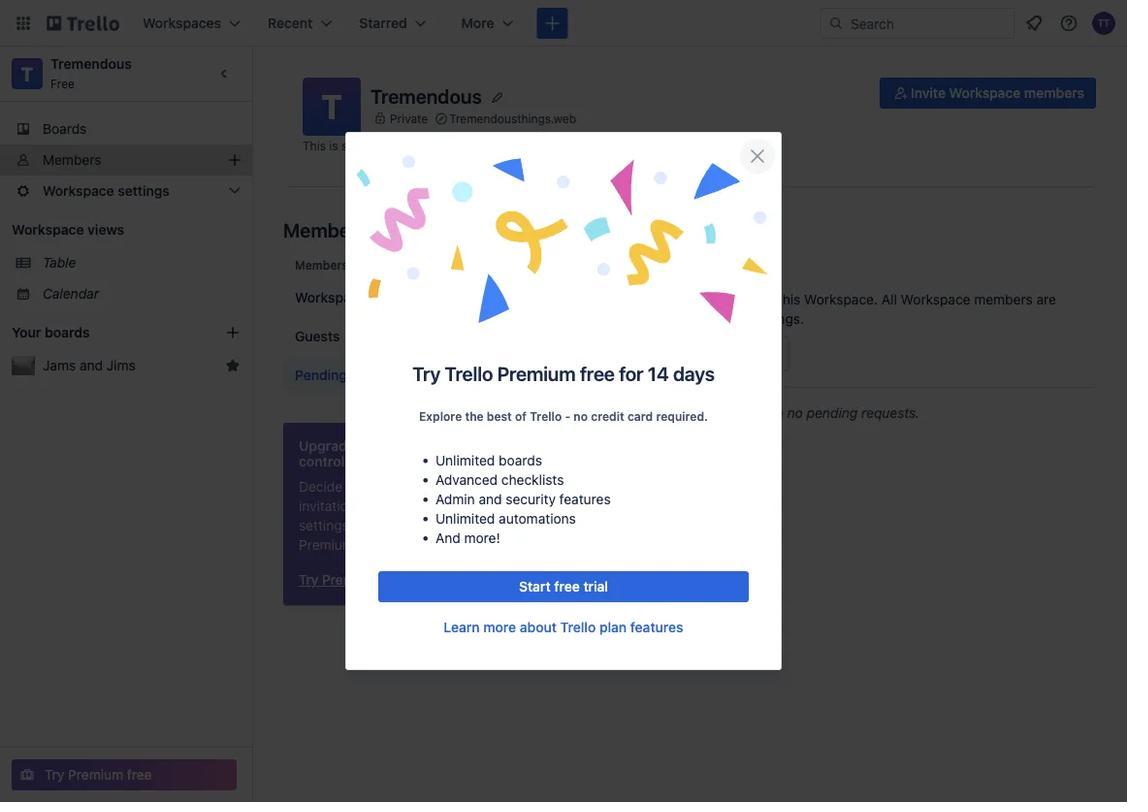 Task type: describe. For each thing, give the bounding box(es) containing it.
1 is from the left
[[329, 139, 338, 152]]

are inside these people have requested to join this workspace. all workspace members are admins and can edit workspace settings.
[[1036, 291, 1056, 307]]

0 vertical spatial of
[[351, 258, 363, 272]]

1 horizontal spatial no
[[787, 405, 803, 421]]

there are no pending requests.
[[724, 405, 920, 421]]

learn more about trello plan features
[[444, 619, 683, 635]]

Search field
[[844, 9, 1014, 38]]

1 horizontal spatial of
[[515, 409, 527, 423]]

admins
[[547, 311, 592, 327]]

start free trial button
[[378, 571, 749, 602]]

tremendousthings.web link
[[449, 109, 576, 128]]

best
[[487, 409, 512, 423]]

the
[[465, 409, 484, 423]]

-
[[565, 409, 571, 423]]

learn more about trello plan features button
[[444, 618, 683, 637]]

workspace navigation collapse icon image
[[211, 60, 239, 87]]

1 vertical spatial trello
[[530, 409, 562, 423]]

boards for your boards
[[45, 324, 90, 340]]

members of workspace boards
[[295, 258, 472, 272]]

webzone.
[[442, 139, 494, 152]]

more inside button
[[483, 619, 516, 635]]

Filter by name text field
[[547, 337, 790, 372]]

try for try premium free
[[45, 767, 64, 783]]

(
[[618, 253, 625, 274]]

tremendous for tremendous free
[[50, 56, 132, 72]]

it
[[498, 139, 505, 152]]

days
[[673, 362, 715, 385]]

requested
[[669, 291, 732, 307]]

required.
[[656, 409, 708, 423]]

2 unlimited from the top
[[436, 511, 495, 527]]

tremendous link
[[50, 56, 132, 72]]

t button
[[303, 78, 361, 136]]

unlimited boards advanced checklists admin and security features unlimited automations and more!
[[436, 453, 611, 546]]

edit inside these people have requested to join this workspace. all workspace members are admins and can edit workspace settings.
[[649, 311, 673, 327]]

terry turtle (terryturtle) image
[[1092, 12, 1116, 35]]

with
[[419, 518, 445, 534]]

pending
[[807, 405, 858, 421]]

boards
[[43, 121, 87, 137]]

create board or workspace image
[[543, 14, 562, 33]]

calendar
[[43, 286, 99, 302]]

workspace inside 'workspace members' link
[[295, 290, 366, 306]]

members inside button
[[1024, 85, 1084, 101]]

boards for unlimited boards advanced checklists admin and security features unlimited automations and more!
[[499, 453, 542, 469]]

jams and jims
[[43, 357, 135, 373]]

so
[[520, 139, 533, 152]]

join
[[752, 291, 774, 307]]

explore the best of trello - no credit card required.
[[419, 409, 708, 423]]

who
[[346, 479, 372, 495]]

pending for pending ( 0 )
[[547, 253, 614, 274]]

and inside these people have requested to join this workspace. all workspace members are admins and can edit workspace settings.
[[596, 311, 619, 327]]

can inside these people have requested to join this workspace. all workspace members are admins and can edit workspace settings.
[[623, 311, 645, 327]]

t link
[[12, 58, 43, 89]]

0 vertical spatial more
[[380, 438, 413, 454]]

admin
[[436, 491, 475, 507]]

jims
[[106, 357, 135, 373]]

this is such an awesome webzone. it is so special!
[[303, 139, 579, 152]]

plan
[[599, 619, 627, 635]]

people
[[589, 291, 632, 307]]

about
[[520, 619, 557, 635]]

have
[[636, 291, 665, 307]]

14
[[648, 362, 669, 385]]

edit inside upgrade for more permissions controls decide who can send invitations, edit workspace settings, and more with premium.
[[370, 498, 394, 514]]

workspace right all
[[901, 291, 971, 307]]

explore
[[419, 409, 462, 423]]

table
[[43, 255, 76, 271]]

try trello premium free for 14 days
[[412, 362, 715, 385]]

members link
[[0, 145, 252, 176]]

this
[[778, 291, 801, 307]]

try premium free
[[45, 767, 152, 783]]

t for t link
[[21, 62, 33, 85]]

2 vertical spatial members
[[295, 258, 348, 272]]

primary element
[[0, 0, 1127, 47]]

0
[[625, 253, 636, 274]]

security
[[506, 491, 556, 507]]

learn
[[444, 619, 480, 635]]

premium inside button
[[68, 767, 123, 783]]

1 vertical spatial are
[[764, 405, 784, 421]]

trial
[[583, 579, 608, 595]]

and inside jams and jims link
[[79, 357, 103, 373]]

these
[[547, 291, 586, 307]]

invite workspace members
[[911, 85, 1084, 101]]

boards link
[[0, 113, 252, 145]]

there
[[724, 405, 760, 421]]

such
[[341, 139, 368, 152]]

open information menu image
[[1059, 14, 1079, 33]]

automations
[[499, 511, 576, 527]]

free
[[50, 77, 75, 90]]

credit
[[591, 409, 624, 423]]

private
[[390, 112, 428, 125]]

checklists
[[501, 472, 564, 488]]

add board image
[[225, 325, 241, 340]]

0 vertical spatial trello
[[445, 362, 493, 385]]

free inside button
[[127, 767, 152, 783]]

workspace inside invite workspace members button
[[949, 85, 1021, 101]]

members inside these people have requested to join this workspace. all workspace members are admins and can edit workspace settings.
[[974, 291, 1033, 307]]

all
[[882, 291, 897, 307]]

workspace.
[[804, 291, 878, 307]]



Task type: locate. For each thing, give the bounding box(es) containing it.
pending up these
[[547, 253, 614, 274]]

more right learn
[[483, 619, 516, 635]]

1 vertical spatial pending
[[295, 367, 347, 383]]

0 horizontal spatial for
[[358, 438, 377, 454]]

for left the 14
[[619, 362, 643, 385]]

1 horizontal spatial is
[[508, 139, 517, 152]]

tremendous up free
[[50, 56, 132, 72]]

workspace up with
[[398, 498, 467, 514]]

your
[[12, 324, 41, 340]]

unlimited up advanced
[[436, 453, 495, 469]]

0 horizontal spatial boards
[[45, 324, 90, 340]]

trello up the
[[445, 362, 493, 385]]

workspace members
[[295, 290, 430, 306]]

0 vertical spatial can
[[623, 311, 645, 327]]

send
[[402, 479, 433, 495]]

workspace views
[[12, 222, 124, 238]]

1 vertical spatial edit
[[370, 498, 394, 514]]

upgrade for more permissions controls decide who can send invitations, edit workspace settings, and more with premium.
[[299, 438, 496, 553]]

pending link
[[283, 358, 516, 393]]

)
[[636, 253, 642, 274]]

0 vertical spatial edit
[[649, 311, 673, 327]]

pending inside pending link
[[295, 367, 347, 383]]

0 horizontal spatial can
[[376, 479, 399, 495]]

0 vertical spatial features
[[559, 491, 611, 507]]

t
[[21, 62, 33, 85], [321, 86, 342, 127]]

0 vertical spatial try
[[412, 362, 441, 385]]

pending
[[547, 253, 614, 274], [295, 367, 347, 383]]

trello left "plan"
[[560, 619, 596, 635]]

1 horizontal spatial can
[[623, 311, 645, 327]]

more up send
[[380, 438, 413, 454]]

edit
[[649, 311, 673, 327], [370, 498, 394, 514]]

advanced
[[436, 472, 498, 488]]

1 vertical spatial of
[[515, 409, 527, 423]]

and left jims
[[79, 357, 103, 373]]

of up 'workspace members'
[[351, 258, 363, 272]]

tremendousthings.web
[[449, 112, 576, 125]]

card
[[627, 409, 653, 423]]

permissions
[[417, 438, 496, 454]]

2 vertical spatial more
[[483, 619, 516, 635]]

settings,
[[299, 518, 353, 534]]

1 horizontal spatial try
[[412, 362, 441, 385]]

1 vertical spatial premium
[[68, 767, 123, 783]]

boards up jams
[[45, 324, 90, 340]]

special!
[[537, 139, 579, 152]]

trello left -
[[530, 409, 562, 423]]

are
[[1036, 291, 1056, 307], [764, 405, 784, 421]]

0 horizontal spatial of
[[351, 258, 363, 272]]

an
[[371, 139, 384, 152]]

no left pending on the right bottom of page
[[787, 405, 803, 421]]

workspace up the guests
[[295, 290, 366, 306]]

can down have
[[623, 311, 645, 327]]

0 vertical spatial unlimited
[[436, 453, 495, 469]]

edit down have
[[649, 311, 673, 327]]

of right best
[[515, 409, 527, 423]]

search image
[[828, 16, 844, 31]]

to
[[736, 291, 748, 307]]

2 vertical spatial boards
[[499, 453, 542, 469]]

jams and jims link
[[43, 356, 217, 375]]

tremendous up private
[[371, 84, 482, 107]]

workspace members link
[[283, 280, 516, 315]]

and inside unlimited boards advanced checklists admin and security features unlimited automations and more!
[[479, 491, 502, 507]]

0 notifications image
[[1022, 12, 1046, 35]]

features inside button
[[630, 619, 683, 635]]

free
[[580, 362, 615, 385], [554, 579, 580, 595], [127, 767, 152, 783]]

members down boards
[[43, 152, 101, 168]]

controls
[[299, 453, 352, 469]]

more
[[380, 438, 413, 454], [384, 518, 416, 534], [483, 619, 516, 635]]

and down advanced
[[479, 491, 502, 507]]

1 horizontal spatial tremendous
[[371, 84, 482, 107]]

workspace up 'workspace members' link
[[366, 258, 429, 272]]

for right upgrade
[[358, 438, 377, 454]]

this
[[303, 139, 326, 152]]

workspace inside upgrade for more permissions controls decide who can send invitations, edit workspace settings, and more with premium.
[[398, 498, 467, 514]]

1 horizontal spatial boards
[[433, 258, 472, 272]]

1 horizontal spatial are
[[1036, 291, 1056, 307]]

of
[[351, 258, 363, 272], [515, 409, 527, 423]]

boards up checklists
[[499, 453, 542, 469]]

premium.
[[299, 537, 358, 553]]

members up members of workspace boards
[[283, 218, 367, 241]]

close image
[[746, 145, 769, 168]]

1 vertical spatial tremendous
[[371, 84, 482, 107]]

views
[[87, 222, 124, 238]]

0 vertical spatial members
[[43, 152, 101, 168]]

workspace up "table" at the left top of page
[[12, 222, 84, 238]]

0 horizontal spatial try
[[45, 767, 64, 783]]

tremendous for tremendous
[[371, 84, 482, 107]]

0 vertical spatial t
[[21, 62, 33, 85]]

no right -
[[574, 409, 588, 423]]

1 horizontal spatial pending
[[547, 253, 614, 274]]

these people have requested to join this workspace. all workspace members are admins and can edit workspace settings.
[[547, 291, 1056, 327]]

try premium free button
[[12, 760, 237, 791]]

0 horizontal spatial is
[[329, 139, 338, 152]]

table link
[[43, 253, 241, 273]]

unlimited down the admin
[[436, 511, 495, 527]]

trello inside button
[[560, 619, 596, 635]]

more!
[[464, 530, 500, 546]]

boards up 'workspace members' link
[[433, 258, 472, 272]]

1 vertical spatial members
[[283, 218, 367, 241]]

features up automations
[[559, 491, 611, 507]]

awesome
[[387, 139, 439, 152]]

edit down who on the left bottom
[[370, 498, 394, 514]]

0 vertical spatial premium
[[497, 362, 576, 385]]

features
[[559, 491, 611, 507], [630, 619, 683, 635]]

members
[[43, 152, 101, 168], [283, 218, 367, 241], [295, 258, 348, 272]]

unlimited
[[436, 453, 495, 469], [436, 511, 495, 527]]

and down people
[[596, 311, 619, 327]]

2 vertical spatial trello
[[560, 619, 596, 635]]

your boards with 1 items element
[[12, 321, 196, 344]]

2 horizontal spatial boards
[[499, 453, 542, 469]]

for inside upgrade for more permissions controls decide who can send invitations, edit workspace settings, and more with premium.
[[358, 438, 377, 454]]

and
[[596, 311, 619, 327], [79, 357, 103, 373], [479, 491, 502, 507], [357, 518, 380, 534]]

1 vertical spatial for
[[358, 438, 377, 454]]

0 horizontal spatial t
[[21, 62, 33, 85]]

and down who on the left bottom
[[357, 518, 380, 534]]

0 horizontal spatial are
[[764, 405, 784, 421]]

invitations,
[[299, 498, 367, 514]]

members up 'workspace members'
[[295, 258, 348, 272]]

1 vertical spatial free
[[554, 579, 580, 595]]

1 horizontal spatial edit
[[649, 311, 673, 327]]

pending down the guests
[[295, 367, 347, 383]]

workspace
[[949, 85, 1021, 101], [12, 222, 84, 238], [366, 258, 429, 272], [295, 290, 366, 306], [901, 291, 971, 307], [677, 311, 746, 327], [398, 498, 467, 514]]

0 vertical spatial are
[[1036, 291, 1056, 307]]

0 horizontal spatial tremendous
[[50, 56, 132, 72]]

can right who on the left bottom
[[376, 479, 399, 495]]

premium
[[497, 362, 576, 385], [68, 767, 123, 783]]

and inside upgrade for more permissions controls decide who can send invitations, edit workspace settings, and more with premium.
[[357, 518, 380, 534]]

pending for pending
[[295, 367, 347, 383]]

starred icon image
[[225, 358, 241, 373]]

0 horizontal spatial premium
[[68, 767, 123, 783]]

invite workspace members button
[[880, 78, 1096, 109]]

is right it
[[508, 139, 517, 152]]

upgrade
[[299, 438, 355, 454]]

workspace down requested
[[677, 311, 746, 327]]

tremendous
[[50, 56, 132, 72], [371, 84, 482, 107]]

0 horizontal spatial pending
[[295, 367, 347, 383]]

t inside "button"
[[321, 86, 342, 127]]

1 vertical spatial boards
[[45, 324, 90, 340]]

can inside upgrade for more permissions controls decide who can send invitations, edit workspace settings, and more with premium.
[[376, 479, 399, 495]]

1 vertical spatial unlimited
[[436, 511, 495, 527]]

start free trial
[[519, 579, 608, 595]]

0 vertical spatial boards
[[433, 258, 472, 272]]

for
[[619, 362, 643, 385], [358, 438, 377, 454]]

0 vertical spatial for
[[619, 362, 643, 385]]

decide
[[299, 479, 343, 495]]

t up this
[[321, 86, 342, 127]]

try for try trello premium free for 14 days
[[412, 362, 441, 385]]

features right "plan"
[[630, 619, 683, 635]]

1 horizontal spatial features
[[630, 619, 683, 635]]

2 vertical spatial free
[[127, 767, 152, 783]]

features inside unlimited boards advanced checklists admin and security features unlimited automations and more!
[[559, 491, 611, 507]]

1 unlimited from the top
[[436, 453, 495, 469]]

try
[[412, 362, 441, 385], [45, 767, 64, 783]]

guests
[[295, 328, 340, 344]]

0 vertical spatial pending
[[547, 253, 614, 274]]

1 vertical spatial more
[[384, 518, 416, 534]]

guests link
[[283, 319, 516, 354]]

boards
[[433, 258, 472, 272], [45, 324, 90, 340], [499, 453, 542, 469]]

t for t "button"
[[321, 86, 342, 127]]

0 horizontal spatial no
[[574, 409, 588, 423]]

1 vertical spatial features
[[630, 619, 683, 635]]

2 is from the left
[[508, 139, 517, 152]]

0 horizontal spatial edit
[[370, 498, 394, 514]]

try inside button
[[45, 767, 64, 783]]

calendar link
[[43, 284, 241, 304]]

free inside button
[[554, 579, 580, 595]]

1 horizontal spatial premium
[[497, 362, 576, 385]]

pending ( 0 )
[[547, 253, 642, 274]]

is
[[329, 139, 338, 152], [508, 139, 517, 152]]

boards inside unlimited boards advanced checklists admin and security features unlimited automations and more!
[[499, 453, 542, 469]]

and
[[436, 530, 461, 546]]

1 horizontal spatial t
[[321, 86, 342, 127]]

more left with
[[384, 518, 416, 534]]

start
[[519, 579, 551, 595]]

t left free
[[21, 62, 33, 85]]

0 horizontal spatial features
[[559, 491, 611, 507]]

tremendous free
[[50, 56, 132, 90]]

0 vertical spatial tremendous
[[50, 56, 132, 72]]

your boards
[[12, 324, 90, 340]]

invite
[[911, 85, 946, 101]]

1 vertical spatial try
[[45, 767, 64, 783]]

1 vertical spatial can
[[376, 479, 399, 495]]

1 vertical spatial t
[[321, 86, 342, 127]]

is right this
[[329, 139, 338, 152]]

sm image
[[891, 83, 911, 103]]

jams
[[43, 357, 76, 373]]

requests.
[[861, 405, 920, 421]]

workspace right invite
[[949, 85, 1021, 101]]

1 horizontal spatial for
[[619, 362, 643, 385]]

settings.
[[750, 311, 804, 327]]

no
[[787, 405, 803, 421], [574, 409, 588, 423]]

0 vertical spatial free
[[580, 362, 615, 385]]



Task type: vqa. For each thing, say whether or not it's contained in the screenshot.
the middle Add A Card button
no



